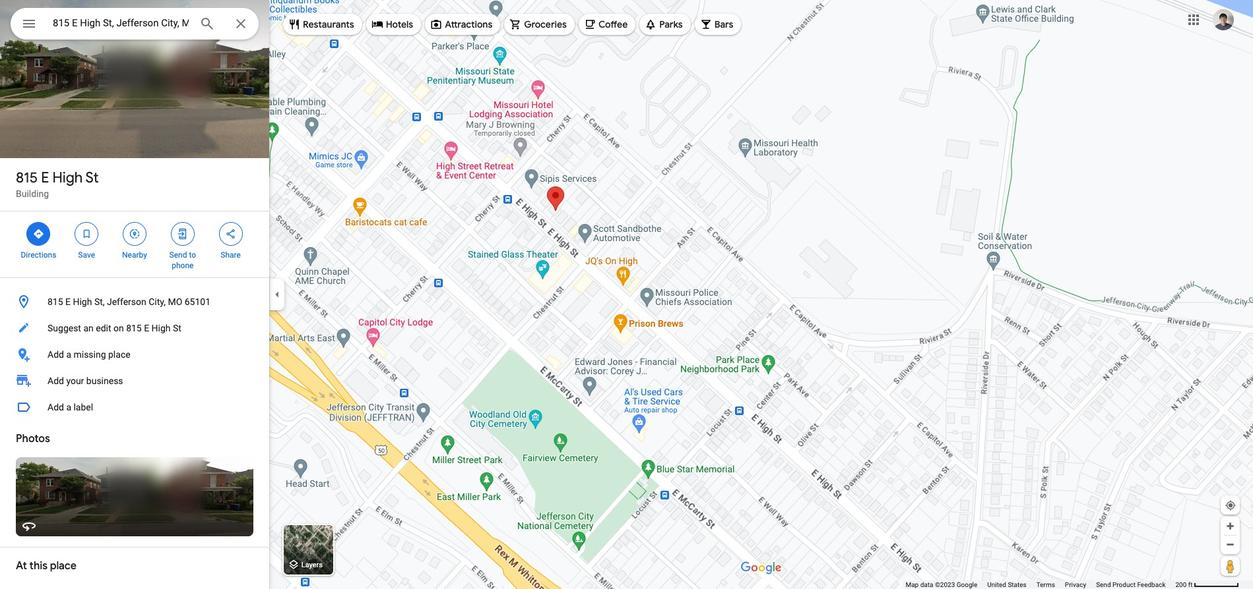 Task type: locate. For each thing, give the bounding box(es) containing it.
1 horizontal spatial e
[[65, 297, 71, 308]]

attractions
[[445, 18, 492, 30]]

send
[[169, 251, 187, 260], [1096, 582, 1111, 589]]

0 horizontal spatial place
[[50, 560, 76, 573]]

send inside send product feedback button
[[1096, 582, 1111, 589]]

815 up 'suggest'
[[48, 297, 63, 308]]

815 up building
[[16, 169, 38, 187]]

footer inside google maps 'element'
[[906, 581, 1176, 590]]

1 vertical spatial add
[[48, 376, 64, 387]]

add left your
[[48, 376, 64, 387]]

place right this at the bottom
[[50, 560, 76, 573]]

e for st,
[[65, 297, 71, 308]]


[[225, 227, 237, 242]]

2 a from the top
[[66, 403, 71, 413]]

1 vertical spatial send
[[1096, 582, 1111, 589]]

layers
[[301, 562, 323, 570]]

0 vertical spatial a
[[66, 350, 71, 360]]

0 vertical spatial send
[[169, 251, 187, 260]]

815 right on
[[126, 323, 142, 334]]

e up building
[[41, 169, 49, 187]]

815 e high st main content
[[0, 0, 269, 590]]

google
[[957, 582, 978, 589]]

feedback
[[1137, 582, 1166, 589]]

to
[[189, 251, 196, 260]]

3 add from the top
[[48, 403, 64, 413]]

phone
[[172, 261, 194, 271]]

send for send to phone
[[169, 251, 187, 260]]

e inside 'button'
[[65, 297, 71, 308]]

2 vertical spatial 815
[[126, 323, 142, 334]]

st inside button
[[173, 323, 181, 334]]

815 E High St, Jefferson City, MO 65101 field
[[11, 8, 259, 40]]

1 a from the top
[[66, 350, 71, 360]]

815 inside 'button'
[[48, 297, 63, 308]]

0 vertical spatial 815
[[16, 169, 38, 187]]


[[21, 15, 37, 33]]

high inside button
[[152, 323, 171, 334]]

google maps element
[[0, 0, 1253, 590]]

815 for st,
[[48, 297, 63, 308]]

parks
[[659, 18, 683, 30]]

share
[[221, 251, 241, 260]]

2 vertical spatial e
[[144, 323, 149, 334]]

0 vertical spatial e
[[41, 169, 49, 187]]

add a label button
[[0, 395, 269, 421]]

footer
[[906, 581, 1176, 590]]

building
[[16, 189, 49, 199]]

place down on
[[108, 350, 130, 360]]

e inside the 815 e high st building
[[41, 169, 49, 187]]

a for missing
[[66, 350, 71, 360]]

your
[[66, 376, 84, 387]]

send inside the send to phone
[[169, 251, 187, 260]]

a
[[66, 350, 71, 360], [66, 403, 71, 413]]

1 vertical spatial 815
[[48, 297, 63, 308]]

add for add a missing place
[[48, 350, 64, 360]]

edit
[[96, 323, 111, 334]]

on
[[113, 323, 124, 334]]

city,
[[149, 297, 166, 308]]

jefferson
[[107, 297, 146, 308]]

this
[[29, 560, 48, 573]]

e up 'suggest'
[[65, 297, 71, 308]]

show street view coverage image
[[1221, 557, 1240, 577]]

add down 'suggest'
[[48, 350, 64, 360]]

st down mo
[[173, 323, 181, 334]]

0 horizontal spatial st
[[86, 169, 99, 187]]

2 horizontal spatial e
[[144, 323, 149, 334]]

815 inside the 815 e high st building
[[16, 169, 38, 187]]

2 vertical spatial high
[[152, 323, 171, 334]]

send left the product
[[1096, 582, 1111, 589]]

data
[[920, 582, 933, 589]]

add a missing place
[[48, 350, 130, 360]]

high for st
[[52, 169, 83, 187]]

©2023
[[935, 582, 955, 589]]

1 add from the top
[[48, 350, 64, 360]]

1 horizontal spatial send
[[1096, 582, 1111, 589]]

map data ©2023 google
[[906, 582, 978, 589]]

high left st,
[[73, 297, 92, 308]]

high down city, in the left of the page
[[152, 323, 171, 334]]

2 vertical spatial add
[[48, 403, 64, 413]]

0 vertical spatial add
[[48, 350, 64, 360]]

0 horizontal spatial 815
[[16, 169, 38, 187]]

a for label
[[66, 403, 71, 413]]

place
[[108, 350, 130, 360], [50, 560, 76, 573]]

high for st,
[[73, 297, 92, 308]]

2 add from the top
[[48, 376, 64, 387]]

1 horizontal spatial 815
[[48, 297, 63, 308]]


[[33, 227, 44, 242]]

privacy
[[1065, 582, 1086, 589]]

0 vertical spatial place
[[108, 350, 130, 360]]

add your business
[[48, 376, 123, 387]]

united states
[[987, 582, 1027, 589]]

attractions button
[[425, 9, 500, 40]]

add inside button
[[48, 403, 64, 413]]

high up the 
[[52, 169, 83, 187]]

actions for 815 e high st region
[[0, 212, 269, 278]]

st
[[86, 169, 99, 187], [173, 323, 181, 334]]

high inside 'button'
[[73, 297, 92, 308]]

a left label
[[66, 403, 71, 413]]

1 vertical spatial a
[[66, 403, 71, 413]]

1 vertical spatial e
[[65, 297, 71, 308]]

0 horizontal spatial send
[[169, 251, 187, 260]]

st inside the 815 e high st building
[[86, 169, 99, 187]]

e right on
[[144, 323, 149, 334]]

a inside button
[[66, 350, 71, 360]]

add inside button
[[48, 350, 64, 360]]

restaurants button
[[283, 9, 362, 40]]

hotels button
[[366, 9, 421, 40]]

815
[[16, 169, 38, 187], [48, 297, 63, 308], [126, 323, 142, 334]]

e
[[41, 169, 49, 187], [65, 297, 71, 308], [144, 323, 149, 334]]

200 ft
[[1176, 582, 1193, 589]]

collapse side panel image
[[270, 288, 284, 302]]

815 e high st building
[[16, 169, 99, 199]]

st up the 
[[86, 169, 99, 187]]

label
[[74, 403, 93, 413]]

high inside the 815 e high st building
[[52, 169, 83, 187]]

0 vertical spatial high
[[52, 169, 83, 187]]

nearby
[[122, 251, 147, 260]]

a inside button
[[66, 403, 71, 413]]

map
[[906, 582, 919, 589]]

0 vertical spatial st
[[86, 169, 99, 187]]


[[177, 227, 189, 242]]

1 vertical spatial high
[[73, 297, 92, 308]]

send up 'phone'
[[169, 251, 187, 260]]

815 e high st, jefferson city, mo 65101 button
[[0, 289, 269, 315]]

e inside button
[[144, 323, 149, 334]]

2 horizontal spatial 815
[[126, 323, 142, 334]]

add left label
[[48, 403, 64, 413]]

1 horizontal spatial place
[[108, 350, 130, 360]]

send for send product feedback
[[1096, 582, 1111, 589]]

high
[[52, 169, 83, 187], [73, 297, 92, 308], [152, 323, 171, 334]]

a left missing
[[66, 350, 71, 360]]

business
[[86, 376, 123, 387]]

privacy button
[[1065, 581, 1086, 590]]

1 vertical spatial st
[[173, 323, 181, 334]]

1 horizontal spatial st
[[173, 323, 181, 334]]

None field
[[53, 15, 189, 31]]

0 horizontal spatial e
[[41, 169, 49, 187]]

200 ft button
[[1176, 582, 1239, 589]]

add
[[48, 350, 64, 360], [48, 376, 64, 387], [48, 403, 64, 413]]

footer containing map data ©2023 google
[[906, 581, 1176, 590]]



Task type: describe. For each thing, give the bounding box(es) containing it.
terms button
[[1037, 581, 1055, 590]]

zoom out image
[[1225, 540, 1235, 550]]

1 vertical spatial place
[[50, 560, 76, 573]]

place inside button
[[108, 350, 130, 360]]

ft
[[1188, 582, 1193, 589]]

815 inside button
[[126, 323, 142, 334]]

add a label
[[48, 403, 93, 413]]

restaurants
[[303, 18, 354, 30]]

add a missing place button
[[0, 342, 269, 368]]

 search field
[[11, 8, 259, 42]]

 button
[[11, 8, 48, 42]]

none field inside 815 e high st, jefferson city, mo 65101 "field"
[[53, 15, 189, 31]]

815 e high st, jefferson city, mo 65101
[[48, 297, 211, 308]]

parks button
[[640, 9, 691, 40]]

st,
[[94, 297, 105, 308]]

hotels
[[386, 18, 413, 30]]


[[129, 227, 141, 242]]

photos
[[16, 433, 50, 446]]

send product feedback
[[1096, 582, 1166, 589]]

815 for st
[[16, 169, 38, 187]]

an
[[83, 323, 94, 334]]

united states button
[[987, 581, 1027, 590]]

add for add a label
[[48, 403, 64, 413]]

e for st
[[41, 169, 49, 187]]

united
[[987, 582, 1006, 589]]

google account: nolan park  
(nolan.park@adept.ai) image
[[1213, 9, 1234, 30]]

add for add your business
[[48, 376, 64, 387]]

suggest an edit on 815 e high st
[[48, 323, 181, 334]]

groceries button
[[504, 9, 575, 40]]

missing
[[74, 350, 106, 360]]

bars
[[714, 18, 733, 30]]

add your business link
[[0, 368, 269, 395]]

save
[[78, 251, 95, 260]]

mo
[[168, 297, 182, 308]]

send product feedback button
[[1096, 581, 1166, 590]]

at
[[16, 560, 27, 573]]

groceries
[[524, 18, 567, 30]]

product
[[1113, 582, 1136, 589]]

show your location image
[[1225, 500, 1237, 512]]

at this place
[[16, 560, 76, 573]]

coffee
[[599, 18, 628, 30]]

suggest an edit on 815 e high st button
[[0, 315, 269, 342]]

bars button
[[695, 9, 741, 40]]

terms
[[1037, 582, 1055, 589]]

send to phone
[[169, 251, 196, 271]]

200
[[1176, 582, 1187, 589]]

suggest
[[48, 323, 81, 334]]

zoom in image
[[1225, 522, 1235, 532]]


[[81, 227, 93, 242]]

65101
[[185, 297, 211, 308]]

states
[[1008, 582, 1027, 589]]

directions
[[21, 251, 56, 260]]

coffee button
[[579, 9, 636, 40]]



Task type: vqa. For each thing, say whether or not it's contained in the screenshot.
the 
no



